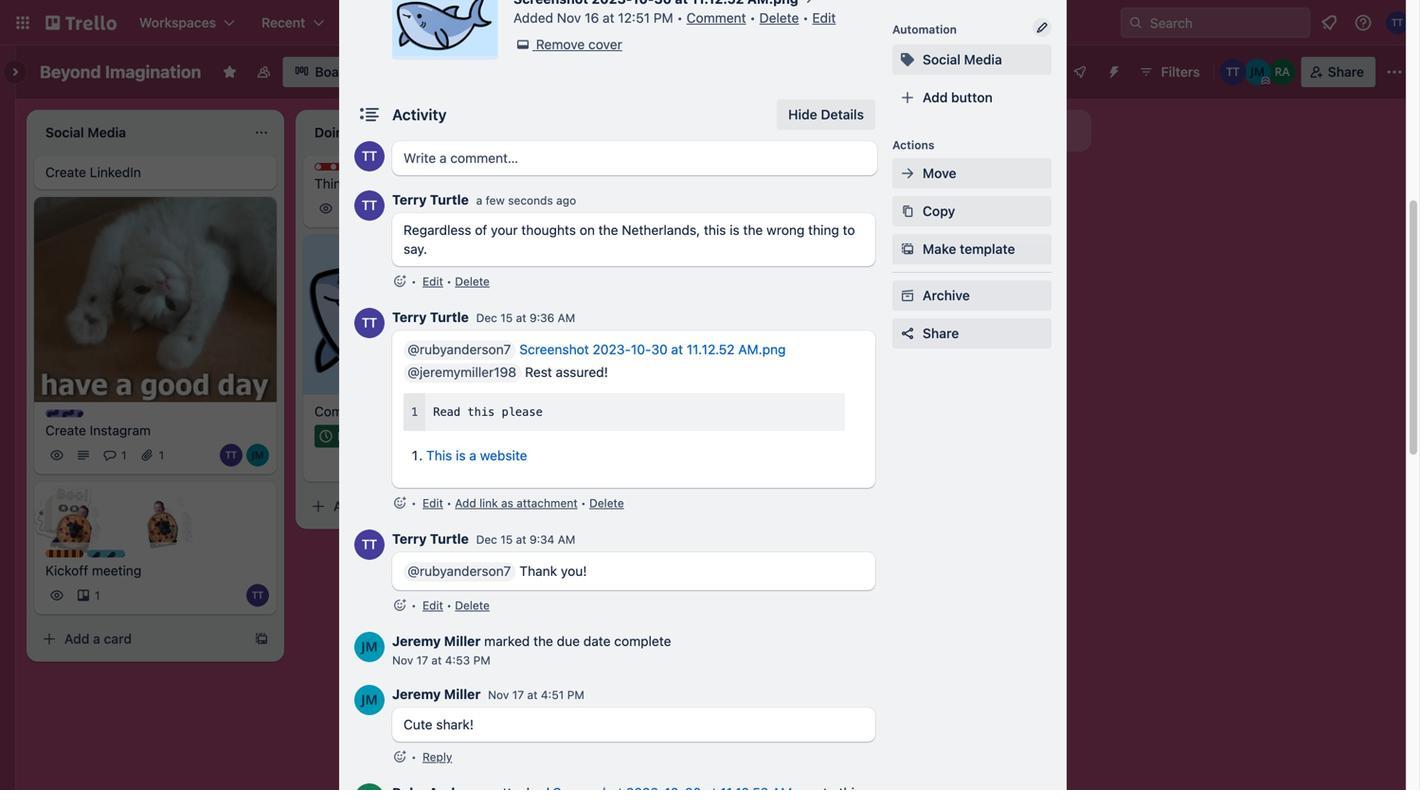 Task type: describe. For each thing, give the bounding box(es) containing it.
miller for marked
[[444, 633, 481, 649]]

@rubyanderson7 for @rubyanderson7 screenshot 2023-10-30 at 11.12.52 am.png @jeremymiller198 rest assured!
[[408, 342, 511, 357]]

jeremy miller (jeremymiller198) image down search field
[[1245, 59, 1271, 85]]

few
[[486, 194, 505, 207]]

board link
[[283, 57, 363, 87]]

0 horizontal spatial share button
[[893, 318, 1052, 349]]

color: purple, title: none image
[[45, 410, 83, 418]]

leftover
[[584, 332, 634, 347]]

linkedin
[[90, 164, 141, 180]]

nov 17 at 4:53 pm link
[[392, 654, 490, 667]]

the inside jeremy miller marked the due date complete nov 17 at 4:53 pm
[[534, 633, 553, 649]]

create button
[[550, 8, 614, 38]]

add down dec 31 option
[[334, 498, 359, 514]]

search image
[[1128, 15, 1144, 30]]

make template
[[923, 241, 1015, 257]]

add button button
[[893, 82, 1052, 113]]

create instagram link
[[45, 421, 265, 440]]

add link as attachment link
[[455, 496, 578, 510]]

turtle for terry turtle a few seconds ago
[[430, 192, 469, 207]]

sparkling
[[106, 551, 158, 564]]

add left link
[[455, 496, 476, 510]]

thoughts thinking
[[315, 164, 386, 191]]

Board name text field
[[30, 57, 211, 87]]

thoughts
[[334, 164, 386, 177]]

2 horizontal spatial pm
[[654, 10, 673, 26]]

dec for terry turtle dec 15 at 9:34 am
[[476, 533, 497, 546]]

button
[[951, 90, 993, 105]]

added nov 16 at 12:51 pm
[[514, 10, 673, 26]]

2 horizontal spatial add a card button
[[572, 366, 785, 397]]

hide details link
[[777, 99, 875, 130]]

added
[[514, 10, 553, 26]]

1 up this is a website link
[[472, 430, 477, 443]]

card for the rightmost add a card button
[[642, 373, 670, 389]]

create from template… image
[[523, 499, 538, 514]]

dec 31
[[337, 430, 374, 443]]

regardless of your thoughts on the netherlands, this is the wrong thing to say.
[[404, 222, 855, 257]]

@rubyanderson7 screenshot 2023-10-30 at 11.12.52 am.png @jeremymiller198 rest assured!
[[408, 342, 786, 380]]

2023-
[[593, 342, 631, 357]]

cute shark!
[[404, 717, 474, 732]]

edit link for terry turtle a few seconds ago
[[423, 275, 443, 288]]

add another list button
[[834, 110, 1091, 152]]

terry for terry turtle dec 15 at 9:34 am
[[392, 531, 427, 547]]

1 down instagram
[[121, 449, 127, 462]]

cover
[[588, 36, 622, 52]]

jeremy miller (jeremymiller198) image left ruby anderson (rubyanderson7) icon
[[489, 451, 512, 474]]

you!
[[561, 563, 587, 579]]

add reaction image for jeremy
[[392, 748, 407, 766]]

as
[[501, 496, 513, 510]]

15 for terry turtle dec 15 at 9:36 am
[[501, 311, 513, 325]]

thing
[[808, 222, 839, 238]]

website
[[480, 448, 527, 463]]

jeremy miller (jeremymiller198) image
[[354, 632, 385, 662]]

am for terry turtle dec 15 at 9:34 am
[[558, 533, 575, 546]]

meeting
[[92, 563, 141, 579]]

this inside regardless of your thoughts on the netherlands, this is the wrong thing to say.
[[704, 222, 726, 238]]

date
[[584, 633, 611, 649]]

add a card button for create from template… image
[[34, 624, 246, 654]]

add inside 'button'
[[923, 90, 948, 105]]

terry turtle (terryturtle) image up 'thinking'
[[354, 141, 385, 171]]

pie
[[638, 332, 656, 347]]

leftover pie link
[[584, 330, 803, 349]]

edit • delete for terry turtle a few seconds ago
[[423, 275, 490, 288]]

marked
[[484, 633, 530, 649]]

edit link for terry turtle dec 15 at 9:34 am
[[423, 599, 443, 612]]

0 vertical spatial sm image
[[801, 0, 820, 9]]

delete right attachment
[[589, 496, 624, 510]]

create from template… image
[[254, 632, 269, 647]]

sm image for archive
[[898, 286, 917, 305]]

delete link right attachment
[[589, 496, 624, 510]]

social media button
[[893, 45, 1052, 75]]

9:34
[[530, 533, 555, 546]]

filters button
[[1133, 57, 1206, 87]]

terry turtle (terryturtle) image inside 'primary' element
[[1386, 11, 1409, 34]]

rest
[[525, 364, 552, 380]]

add a card button for create from template… icon
[[303, 491, 515, 522]]

9:36
[[530, 311, 555, 325]]

30
[[651, 342, 668, 357]]

31
[[362, 430, 374, 443]]

compliment the chef
[[315, 404, 444, 419]]

ruby anderson (rubyanderson7) image
[[1269, 59, 1296, 85]]

star or unstar board image
[[222, 64, 237, 80]]

add down 2023-
[[603, 373, 628, 389]]

card for create from template… icon add a card button
[[373, 498, 401, 514]]

am.png
[[738, 342, 786, 357]]

add a card for add a card button for create from template… image
[[64, 631, 132, 647]]

a for add a card button for create from template… image
[[93, 631, 100, 647]]

make template link
[[893, 234, 1052, 264]]

read this please
[[433, 406, 543, 419]]

list
[[948, 123, 967, 138]]

screenshot 2023-10-30 at 11.12.52 am.png link
[[520, 342, 786, 357]]

this is a website
[[426, 448, 527, 463]]

15 for terry turtle dec 15 at 9:34 am
[[501, 533, 513, 546]]

1 horizontal spatial share button
[[1302, 57, 1376, 87]]

delete link right comment link
[[760, 10, 799, 26]]

delete right comment link
[[760, 10, 799, 26]]

compliment the chef link
[[315, 402, 534, 421]]

dec 15 at 9:34 am link
[[476, 533, 575, 546]]

@jeremymiller198
[[408, 364, 517, 380]]

0 vertical spatial nov
[[557, 10, 581, 26]]

copy
[[923, 203, 955, 219]]

turtle for terry turtle dec 15 at 9:36 am
[[430, 309, 469, 325]]

create linkedin
[[45, 164, 141, 180]]

assured!
[[556, 364, 608, 380]]

1 down kickoff meeting on the left of the page
[[95, 589, 100, 602]]

actions
[[893, 138, 935, 152]]

0 horizontal spatial is
[[456, 448, 466, 463]]

Search field
[[1144, 9, 1309, 37]]

pm inside jeremy miller marked the due date complete nov 17 at 4:53 pm
[[473, 654, 490, 667]]

11.12.52
[[687, 342, 735, 357]]

16
[[585, 10, 599, 26]]

media
[[964, 52, 1002, 67]]

filters
[[1161, 64, 1200, 80]]

link
[[480, 496, 498, 510]]

sm image inside social media button
[[898, 50, 917, 69]]

1 vertical spatial share
[[923, 325, 959, 341]]

terry turtle dec 15 at 9:34 am
[[392, 531, 575, 547]]

reply
[[423, 750, 452, 764]]

beyond imagination
[[40, 62, 201, 82]]

netherlands,
[[622, 222, 700, 238]]

delete down @rubyanderson7 thank you!
[[455, 599, 490, 612]]

thoughts
[[521, 222, 576, 238]]

create for create
[[561, 15, 603, 30]]

copy link
[[893, 196, 1052, 226]]

5
[[433, 430, 440, 443]]

create for create linkedin
[[45, 164, 86, 180]]

4:53
[[445, 654, 470, 667]]

is inside regardless of your thoughts on the netherlands, this is the wrong thing to say.
[[730, 222, 740, 238]]

seconds
[[508, 194, 553, 207]]

imagination
[[105, 62, 201, 82]]

screenshot
[[520, 342, 589, 357]]

the left chef
[[392, 404, 412, 419]]

add reaction image for terry
[[392, 494, 407, 513]]

delete link down @rubyanderson7 thank you!
[[455, 599, 490, 612]]

at right 16
[[603, 10, 615, 26]]

terry turtle a few seconds ago
[[392, 192, 576, 207]]

move link
[[893, 158, 1052, 189]]

primary element
[[0, 0, 1420, 45]]



Task type: vqa. For each thing, say whether or not it's contained in the screenshot.
Success!
no



Task type: locate. For each thing, give the bounding box(es) containing it.
add a card button down this
[[303, 491, 515, 522]]

sm image down added
[[514, 35, 532, 54]]

edit link
[[812, 10, 836, 26], [423, 275, 443, 288], [423, 496, 443, 510], [423, 599, 443, 612]]

1 horizontal spatial share
[[1328, 64, 1364, 80]]

2 vertical spatial pm
[[567, 688, 584, 702]]

pm right 4:53
[[473, 654, 490, 667]]

15 left 9:36
[[501, 311, 513, 325]]

jeremy inside jeremy miller marked the due date complete nov 17 at 4:53 pm
[[392, 633, 441, 649]]

1 vertical spatial sm image
[[898, 164, 917, 183]]

0 horizontal spatial nov
[[392, 654, 413, 667]]

cute
[[404, 717, 433, 732]]

miller inside jeremy miller marked the due date complete nov 17 at 4:53 pm
[[444, 633, 481, 649]]

a down kickoff meeting on the left of the page
[[93, 631, 100, 647]]

2 add reaction image from the top
[[392, 596, 407, 615]]

miller
[[444, 633, 481, 649], [444, 686, 481, 702]]

1 vertical spatial 15
[[501, 533, 513, 546]]

edit • add link as attachment • delete
[[423, 496, 624, 510]]

0 vertical spatial card
[[642, 373, 670, 389]]

a for the rightmost add a card button
[[631, 373, 638, 389]]

12:51
[[618, 10, 650, 26]]

thinking link
[[315, 174, 534, 193]]

create for create instagram
[[45, 423, 86, 438]]

a left website
[[469, 448, 477, 463]]

sm image inside "move" link
[[898, 164, 917, 183]]

compliment
[[315, 404, 388, 419]]

template
[[960, 241, 1015, 257]]

delete up terry turtle dec 15 at 9:36 am
[[455, 275, 490, 288]]

terry turtle dec 15 at 9:36 am
[[392, 309, 575, 325]]

0 horizontal spatial share
[[923, 325, 959, 341]]

•
[[446, 275, 452, 288], [446, 496, 452, 510], [581, 496, 586, 510], [446, 599, 452, 612]]

jeremy up nov 17 at 4:53 pm link
[[392, 633, 441, 649]]

3 turtle from the top
[[430, 531, 469, 547]]

0 vertical spatial 17
[[417, 654, 428, 667]]

1 vertical spatial turtle
[[430, 309, 469, 325]]

add down kickoff
[[64, 631, 89, 647]]

at inside "terry turtle dec 15 at 9:34 am"
[[516, 533, 526, 546]]

details
[[821, 107, 864, 122]]

power ups image
[[1072, 64, 1087, 80]]

add reaction image down say.
[[392, 272, 407, 291]]

dec 15 at 9:36 am link
[[476, 311, 575, 325]]

0 vertical spatial terry
[[392, 192, 427, 207]]

sm image left social
[[898, 50, 917, 69]]

add a card
[[603, 373, 670, 389], [334, 498, 401, 514], [64, 631, 132, 647]]

am right 9:36
[[558, 311, 575, 325]]

a
[[476, 194, 482, 207], [631, 373, 638, 389], [469, 448, 477, 463], [362, 498, 369, 514], [93, 631, 100, 647]]

terry for terry turtle dec 15 at 9:36 am
[[392, 309, 427, 325]]

17 left 4:53
[[417, 654, 428, 667]]

1 vertical spatial this
[[467, 406, 495, 419]]

0 horizontal spatial this
[[467, 406, 495, 419]]

0 horizontal spatial add a card button
[[34, 624, 246, 654]]

pm inside 'jeremy miller nov 17 at 4:51 pm'
[[567, 688, 584, 702]]

due
[[557, 633, 580, 649]]

Dec 31 checkbox
[[315, 425, 380, 448]]

0 vertical spatial add a card
[[603, 373, 670, 389]]

share left show menu icon
[[1328, 64, 1364, 80]]

pm
[[654, 10, 673, 26], [473, 654, 490, 667], [567, 688, 584, 702]]

at left 9:36
[[516, 311, 526, 325]]

2 vertical spatial terry
[[392, 531, 427, 547]]

1 down create instagram link
[[159, 449, 164, 462]]

remove cover
[[536, 36, 622, 52]]

10-
[[631, 342, 651, 357]]

0 vertical spatial turtle
[[430, 192, 469, 207]]

dec left 9:36
[[476, 311, 497, 325]]

this right netherlands,
[[704, 222, 726, 238]]

jeremy up cute
[[392, 686, 441, 702]]

add a card button
[[572, 366, 785, 397], [303, 491, 515, 522], [34, 624, 246, 654]]

edit • delete up terry turtle dec 15 at 9:36 am
[[423, 275, 490, 288]]

2 @rubyanderson7 from the top
[[408, 563, 511, 579]]

nov
[[557, 10, 581, 26], [392, 654, 413, 667], [488, 688, 509, 702]]

2 15 from the top
[[501, 533, 513, 546]]

your
[[491, 222, 518, 238]]

1 horizontal spatial add a card
[[334, 498, 401, 514]]

add a card for the rightmost add a card button
[[603, 373, 670, 389]]

1 add reaction image from the top
[[392, 494, 407, 513]]

turtle up "regardless"
[[430, 192, 469, 207]]

1 horizontal spatial nov
[[488, 688, 509, 702]]

• up terry turtle dec 15 at 9:36 am
[[446, 275, 452, 288]]

this is a website link
[[426, 448, 527, 463]]

at left 4:53
[[431, 654, 442, 667]]

terry up "regardless"
[[392, 192, 427, 207]]

1 @rubyanderson7 from the top
[[408, 342, 511, 357]]

nov left 16
[[557, 10, 581, 26]]

am right 9:34
[[558, 533, 575, 546]]

17 inside jeremy miller marked the due date complete nov 17 at 4:53 pm
[[417, 654, 428, 667]]

jeremy miller (jeremymiller198) image left dec 31 option
[[246, 444, 269, 467]]

remove
[[536, 36, 585, 52]]

sm image left make
[[898, 240, 917, 259]]

1 horizontal spatial 17
[[512, 688, 524, 702]]

comment
[[687, 10, 746, 26]]

0 vertical spatial pm
[[654, 10, 673, 26]]

terry turtle (terryturtle) image down thoughts
[[354, 190, 385, 221]]

1 vertical spatial create
[[45, 164, 86, 180]]

0 vertical spatial add reaction image
[[392, 272, 407, 291]]

0 horizontal spatial sm image
[[801, 0, 820, 9]]

sm image for remove cover
[[514, 35, 532, 54]]

a down the 31
[[362, 498, 369, 514]]

a for create from template… icon add a card button
[[362, 498, 369, 514]]

add a card button down kickoff meeting link
[[34, 624, 246, 654]]

2 jeremy from the top
[[392, 686, 441, 702]]

on
[[580, 222, 595, 238]]

2 vertical spatial turtle
[[430, 531, 469, 547]]

move
[[923, 165, 957, 181]]

0 vertical spatial jeremy
[[392, 633, 441, 649]]

edit • delete for terry turtle dec 15 at 9:34 am
[[423, 599, 490, 612]]

terry
[[392, 192, 427, 207], [392, 309, 427, 325], [392, 531, 427, 547]]

dec
[[476, 311, 497, 325], [337, 430, 358, 443], [476, 533, 497, 546]]

2 vertical spatial dec
[[476, 533, 497, 546]]

1 vertical spatial am
[[558, 533, 575, 546]]

terry for terry turtle a few seconds ago
[[392, 192, 427, 207]]

sm image left archive
[[898, 286, 917, 305]]

add a card down 10-
[[603, 373, 670, 389]]

a inside "terry turtle a few seconds ago"
[[476, 194, 482, 207]]

2 horizontal spatial add a card
[[603, 373, 670, 389]]

wrong
[[767, 222, 805, 238]]

1 vertical spatial 17
[[512, 688, 524, 702]]

0 vertical spatial miller
[[444, 633, 481, 649]]

social media
[[923, 52, 1002, 67]]

dec left the 31
[[337, 430, 358, 443]]

at inside 'jeremy miller nov 17 at 4:51 pm'
[[527, 688, 538, 702]]

dec for terry turtle dec 15 at 9:36 am
[[476, 311, 497, 325]]

1 edit • delete from the top
[[423, 275, 490, 288]]

2 miller from the top
[[444, 686, 481, 702]]

sm image
[[801, 0, 820, 9], [898, 164, 917, 183]]

hide details
[[788, 107, 864, 122]]

0 vertical spatial add reaction image
[[392, 494, 407, 513]]

sm image left copy
[[898, 202, 917, 221]]

dec inside "terry turtle dec 15 at 9:34 am"
[[476, 533, 497, 546]]

automation image
[[1099, 57, 1125, 83]]

1 vertical spatial miller
[[444, 686, 481, 702]]

jeremy for nov
[[392, 686, 441, 702]]

turtle up @jeremymiller198 at top left
[[430, 309, 469, 325]]

make
[[923, 241, 956, 257]]

edit • delete down @rubyanderson7 thank you!
[[423, 599, 490, 612]]

Write a comment text field
[[392, 141, 877, 175]]

sm image inside archive "link"
[[898, 286, 917, 305]]

2 vertical spatial nov
[[488, 688, 509, 702]]

1 vertical spatial add reaction image
[[392, 596, 407, 615]]

jeremy miller marked the due date complete nov 17 at 4:53 pm
[[392, 633, 671, 667]]

2 vertical spatial create
[[45, 423, 86, 438]]

archive
[[923, 288, 970, 303]]

create
[[561, 15, 603, 30], [45, 164, 86, 180], [45, 423, 86, 438]]

1 vertical spatial add a card button
[[303, 491, 515, 522]]

1 vertical spatial dec
[[337, 430, 358, 443]]

0 vertical spatial @rubyanderson7
[[408, 342, 511, 357]]

1 horizontal spatial add a card button
[[303, 491, 515, 522]]

terry turtle (terryturtle) image down create instagram link
[[220, 444, 243, 467]]

1 vertical spatial is
[[456, 448, 466, 463]]

share button down 0 notifications image on the right top
[[1302, 57, 1376, 87]]

add up another on the right top of page
[[923, 90, 948, 105]]

automation
[[893, 23, 957, 36]]

add reaction image
[[392, 494, 407, 513], [392, 748, 407, 766]]

show menu image
[[1385, 63, 1404, 81]]

2 add reaction image from the top
[[392, 748, 407, 766]]

2 horizontal spatial card
[[642, 373, 670, 389]]

the
[[599, 222, 618, 238], [743, 222, 763, 238], [392, 404, 412, 419], [534, 633, 553, 649]]

am for terry turtle dec 15 at 9:36 am
[[558, 311, 575, 325]]

1 vertical spatial add a card
[[334, 498, 401, 514]]

nov right jeremy miller (jeremymiller198) icon at the bottom left
[[392, 654, 413, 667]]

2 edit • delete from the top
[[423, 599, 490, 612]]

to
[[843, 222, 855, 238]]

1 jeremy from the top
[[392, 633, 441, 649]]

add a card down the 31
[[334, 498, 401, 514]]

15 up @rubyanderson7 thank you!
[[501, 533, 513, 546]]

delete link up terry turtle dec 15 at 9:36 am
[[455, 275, 490, 288]]

at left 4:51
[[527, 688, 538, 702]]

shark!
[[436, 717, 474, 732]]

edit • delete
[[423, 275, 490, 288], [423, 599, 490, 612]]

4:51
[[541, 688, 564, 702]]

edit link for terry turtle dec 15 at 9:36 am
[[423, 496, 443, 510]]

sm image inside copy link
[[898, 202, 917, 221]]

share down archive
[[923, 325, 959, 341]]

17 inside 'jeremy miller nov 17 at 4:51 pm'
[[512, 688, 524, 702]]

1 vertical spatial terry
[[392, 309, 427, 325]]

1 add reaction image from the top
[[392, 272, 407, 291]]

remove cover link
[[514, 35, 622, 54]]

create left linkedin
[[45, 164, 86, 180]]

create up remove cover
[[561, 15, 603, 30]]

at inside @rubyanderson7 screenshot 2023-10-30 at 11.12.52 am.png @jeremymiller198 rest assured!
[[671, 342, 683, 357]]

jeremy miller nov 17 at 4:51 pm
[[392, 686, 584, 702]]

terry turtle (terryturtle) image
[[1220, 59, 1247, 85], [354, 308, 385, 338], [462, 451, 485, 474], [354, 530, 385, 560], [246, 584, 269, 607]]

a down 10-
[[631, 373, 638, 389]]

turtle up @rubyanderson7 thank you!
[[430, 531, 469, 547]]

0 vertical spatial add a card button
[[572, 366, 785, 397]]

read
[[433, 406, 461, 419]]

1 15 from the top
[[501, 311, 513, 325]]

add reaction image for terry turtle a few seconds ago
[[392, 272, 407, 291]]

dec inside terry turtle dec 15 at 9:36 am
[[476, 311, 497, 325]]

create inside "button"
[[561, 15, 603, 30]]

1 am from the top
[[558, 311, 575, 325]]

reply link
[[423, 750, 452, 764]]

the left wrong
[[743, 222, 763, 238]]

comment link
[[687, 10, 746, 26]]

1 down thoughts thinking
[[364, 202, 369, 215]]

1 turtle from the top
[[430, 192, 469, 207]]

1 horizontal spatial this
[[704, 222, 726, 238]]

2 terry from the top
[[392, 309, 427, 325]]

0 horizontal spatial pm
[[473, 654, 490, 667]]

2 am from the top
[[558, 533, 575, 546]]

add left another on the right top of page
[[868, 123, 893, 138]]

at inside terry turtle dec 15 at 9:36 am
[[516, 311, 526, 325]]

is
[[730, 222, 740, 238], [456, 448, 466, 463]]

1 miller from the top
[[444, 633, 481, 649]]

add reaction image up nov 17 at 4:53 pm link
[[392, 596, 407, 615]]

• left link
[[446, 496, 452, 510]]

1 horizontal spatial pm
[[567, 688, 584, 702]]

board
[[315, 64, 352, 80]]

thank
[[520, 563, 557, 579]]

color: sky, title: "sparkling" element
[[87, 550, 158, 564]]

@rubyanderson7 up @jeremymiller198 at top left
[[408, 342, 511, 357]]

ruby anderson (rubyanderson7) image
[[515, 451, 538, 474]]

0 vertical spatial is
[[730, 222, 740, 238]]

the right on at the top of page
[[599, 222, 618, 238]]

1 vertical spatial share button
[[893, 318, 1052, 349]]

add a card down kickoff meeting on the left of the page
[[64, 631, 132, 647]]

0 vertical spatial this
[[704, 222, 726, 238]]

card down the 31
[[373, 498, 401, 514]]

nov inside jeremy miller marked the due date complete nov 17 at 4:53 pm
[[392, 654, 413, 667]]

please
[[502, 406, 543, 419]]

miller up shark!
[[444, 686, 481, 702]]

at left 9:34
[[516, 533, 526, 546]]

at right 30
[[671, 342, 683, 357]]

1 vertical spatial edit • delete
[[423, 599, 490, 612]]

jeremy miller (jeremymiller198) image down jeremy miller (jeremymiller198) icon at the bottom left
[[354, 685, 385, 715]]

miller for nov
[[444, 686, 481, 702]]

regardless
[[404, 222, 471, 238]]

• right attachment
[[581, 496, 586, 510]]

jeremy miller (jeremymiller198) image
[[1245, 59, 1271, 85], [246, 444, 269, 467], [489, 451, 512, 474], [354, 685, 385, 715]]

is right this
[[456, 448, 466, 463]]

back to home image
[[45, 8, 117, 38]]

dec inside option
[[337, 430, 358, 443]]

say.
[[404, 241, 427, 257]]

share
[[1328, 64, 1364, 80], [923, 325, 959, 341]]

dec up @rubyanderson7 thank you!
[[476, 533, 497, 546]]

workspace visible image
[[256, 64, 271, 80]]

pm right 4:51
[[567, 688, 584, 702]]

this right read
[[467, 406, 495, 419]]

add
[[923, 90, 948, 105], [868, 123, 893, 138], [603, 373, 628, 389], [455, 496, 476, 510], [334, 498, 359, 514], [64, 631, 89, 647]]

terry down say.
[[392, 309, 427, 325]]

pm right 12:51
[[654, 10, 673, 26]]

1 vertical spatial nov
[[392, 654, 413, 667]]

is left wrong
[[730, 222, 740, 238]]

0 vertical spatial am
[[558, 311, 575, 325]]

am inside "terry turtle dec 15 at 9:34 am"
[[558, 533, 575, 546]]

open information menu image
[[1354, 13, 1373, 32]]

add inside button
[[868, 123, 893, 138]]

@rubyanderson7
[[408, 342, 511, 357], [408, 563, 511, 579]]

create instagram
[[45, 423, 151, 438]]

sm image inside make template link
[[898, 240, 917, 259]]

add reaction image for terry turtle dec 15 at 9:34 am
[[392, 596, 407, 615]]

1 vertical spatial card
[[373, 498, 401, 514]]

share button down archive "link"
[[893, 318, 1052, 349]]

card down meeting on the left bottom of page
[[104, 631, 132, 647]]

terry down this
[[392, 531, 427, 547]]

color: orange, title: none image
[[45, 550, 83, 558]]

1 terry from the top
[[392, 192, 427, 207]]

17 left 4:51
[[512, 688, 524, 702]]

social
[[923, 52, 961, 67]]

0 horizontal spatial card
[[104, 631, 132, 647]]

chef
[[415, 404, 444, 419]]

nov left 4:51
[[488, 688, 509, 702]]

0 notifications image
[[1318, 11, 1341, 34]]

sm image
[[514, 35, 532, 54], [898, 50, 917, 69], [898, 202, 917, 221], [898, 240, 917, 259], [898, 286, 917, 305]]

attachment
[[517, 496, 578, 510]]

activity
[[392, 106, 447, 124]]

card for add a card button for create from template… image
[[104, 631, 132, 647]]

15 inside terry turtle dec 15 at 9:36 am
[[501, 311, 513, 325]]

0 vertical spatial share button
[[1302, 57, 1376, 87]]

1 horizontal spatial sm image
[[898, 164, 917, 183]]

0 vertical spatial create
[[561, 15, 603, 30]]

add reaction image
[[392, 272, 407, 291], [392, 596, 407, 615]]

0 horizontal spatial 17
[[417, 654, 428, 667]]

1 horizontal spatial is
[[730, 222, 740, 238]]

@rubyanderson7 thank you!
[[408, 563, 587, 579]]

1 vertical spatial pm
[[473, 654, 490, 667]]

@rubyanderson7 inside @rubyanderson7 screenshot 2023-10-30 at 11.12.52 am.png @jeremymiller198 rest assured!
[[408, 342, 511, 357]]

a left few
[[476, 194, 482, 207]]

edit
[[812, 10, 836, 26], [423, 275, 443, 288], [423, 496, 443, 510], [423, 599, 443, 612]]

1 vertical spatial add reaction image
[[392, 748, 407, 766]]

2 vertical spatial add a card button
[[34, 624, 246, 654]]

add another list
[[868, 123, 967, 138]]

2 vertical spatial add a card
[[64, 631, 132, 647]]

1 horizontal spatial card
[[373, 498, 401, 514]]

at inside jeremy miller marked the due date complete nov 17 at 4:53 pm
[[431, 654, 442, 667]]

add button
[[923, 90, 993, 105]]

1 vertical spatial @rubyanderson7
[[408, 563, 511, 579]]

• up nov 17 at 4:53 pm link
[[446, 599, 452, 612]]

0 vertical spatial share
[[1328, 64, 1364, 80]]

terry turtle (terryturtle) image
[[1386, 11, 1409, 34], [354, 141, 385, 171], [354, 190, 385, 221], [220, 444, 243, 467]]

0 vertical spatial dec
[[476, 311, 497, 325]]

turtle for terry turtle dec 15 at 9:34 am
[[430, 531, 469, 547]]

color: bold red, title: "thoughts" element
[[315, 163, 386, 177]]

card
[[642, 373, 670, 389], [373, 498, 401, 514], [104, 631, 132, 647]]

15 inside "terry turtle dec 15 at 9:34 am"
[[501, 533, 513, 546]]

@rubyanderson7 down "terry turtle dec 15 at 9:34 am"
[[408, 563, 511, 579]]

beyond
[[40, 62, 101, 82]]

terry turtle (terryturtle) image right open information menu 'icon'
[[1386, 11, 1409, 34]]

sm image for make template
[[898, 240, 917, 259]]

2 vertical spatial card
[[104, 631, 132, 647]]

0 vertical spatial 15
[[501, 311, 513, 325]]

1 vertical spatial jeremy
[[392, 686, 441, 702]]

2 horizontal spatial nov
[[557, 10, 581, 26]]

nov inside 'jeremy miller nov 17 at 4:51 pm'
[[488, 688, 509, 702]]

0 vertical spatial edit • delete
[[423, 275, 490, 288]]

ago
[[556, 194, 576, 207]]

add a card button down 30
[[572, 366, 785, 397]]

add a card for create from template… icon add a card button
[[334, 498, 401, 514]]

card down screenshot 2023-10-30 at 11.12.52 am.png link
[[642, 373, 670, 389]]

2 turtle from the top
[[430, 309, 469, 325]]

create down color: purple, title: none image
[[45, 423, 86, 438]]

thinking
[[315, 176, 367, 191]]

3 terry from the top
[[392, 531, 427, 547]]

sm image for copy
[[898, 202, 917, 221]]

0 horizontal spatial add a card
[[64, 631, 132, 647]]

am inside terry turtle dec 15 at 9:36 am
[[558, 311, 575, 325]]

jeremy
[[392, 633, 441, 649], [392, 686, 441, 702]]

@rubyanderson7 for @rubyanderson7 thank you!
[[408, 563, 511, 579]]

jeremy for marked
[[392, 633, 441, 649]]

miller up 4:53
[[444, 633, 481, 649]]



